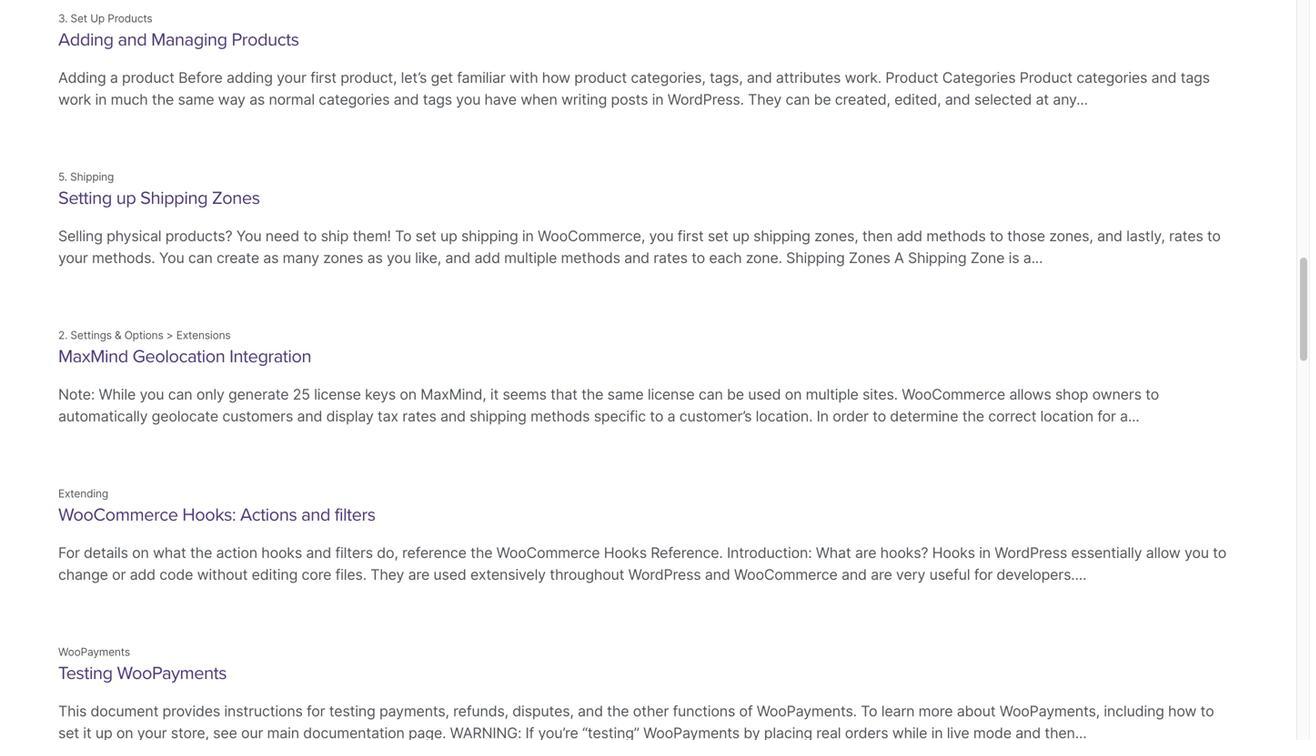 Task type: locate. For each thing, give the bounding box(es) containing it.
1 horizontal spatial tags
[[1181, 69, 1211, 86]]

0 vertical spatial for
[[1098, 407, 1117, 425]]

without
[[197, 566, 248, 583]]

0 horizontal spatial tags
[[423, 91, 452, 108]]

license up display
[[314, 385, 361, 403]]

1 horizontal spatial your
[[137, 724, 167, 740]]

0 horizontal spatial to
[[395, 227, 412, 245]]

as
[[250, 91, 265, 108], [263, 249, 279, 267], [367, 249, 383, 267]]

0 horizontal spatial how
[[542, 69, 571, 86]]

they inside for details on what the action hooks and filters do, reference the woocommerce hooks reference. introduction: what are hooks? hooks in wordpress essentially allow you to change or add code without editing core files. they are used extensively throughout wordpress and woocommerce and are very useful for developers....
[[371, 566, 404, 583]]

the right that at the bottom left of page
[[582, 385, 604, 403]]

rates
[[1170, 227, 1204, 245], [654, 249, 688, 267], [403, 407, 437, 425]]

to right them! on the left top
[[395, 227, 412, 245]]

shipping right a
[[908, 249, 967, 267]]

shipping up products?
[[140, 187, 208, 209]]

a inside 'note: while you can only generate 25 license keys on maxmind, it seems that the same license can be used on multiple sites. woocommerce allows shop owners to automatically geolocate customers and display tax rates and shipping methods specific to a customer's location. in order to determine the correct location for a...'
[[668, 407, 676, 425]]

0 vertical spatial adding
[[58, 29, 114, 50]]

you right allow
[[1185, 544, 1210, 562]]

to
[[395, 227, 412, 245], [861, 702, 878, 720]]

how inside adding a product before adding your first product, let's get familiar with how product categories, tags, and attributes work. product categories product categories and tags work in much the same way as normal categories and tags you have when writing posts in wordpress. they can be created, edited, and selected at any...
[[542, 69, 571, 86]]

product up writing
[[575, 69, 627, 86]]

license up the customer's
[[648, 385, 695, 403]]

for right useful
[[975, 566, 993, 583]]

0 horizontal spatial same
[[178, 91, 214, 108]]

and inside 3. set up products adding and managing products
[[118, 29, 147, 50]]

0 horizontal spatial you
[[159, 249, 184, 267]]

throughout
[[550, 566, 625, 583]]

0 vertical spatial first
[[311, 69, 337, 86]]

tags right categories
[[1181, 69, 1211, 86]]

useful
[[930, 566, 971, 583]]

1 horizontal spatial they
[[748, 91, 782, 108]]

1 horizontal spatial license
[[648, 385, 695, 403]]

as down them! on the left top
[[367, 249, 383, 267]]

1 vertical spatial filters
[[335, 544, 373, 562]]

2 horizontal spatial add
[[897, 227, 923, 245]]

refunds,
[[454, 702, 509, 720]]

in down more
[[932, 724, 943, 740]]

as down need
[[263, 249, 279, 267]]

zones inside 5. shipping setting up shipping zones
[[212, 187, 260, 209]]

0 vertical spatial wordpress
[[995, 544, 1068, 562]]

add right like,
[[475, 249, 501, 267]]

1 vertical spatial your
[[137, 724, 167, 740]]

zones down then
[[849, 249, 891, 267]]

you up create
[[236, 227, 262, 245]]

1 horizontal spatial product
[[1020, 69, 1073, 86]]

be up the customer's
[[727, 385, 745, 403]]

and right categories
[[1152, 69, 1177, 86]]

5. shipping setting up shipping zones
[[58, 170, 260, 209]]

your down document
[[137, 724, 167, 740]]

can down attributes
[[786, 91, 810, 108]]

add right or
[[130, 566, 156, 583]]

categories
[[943, 69, 1016, 86]]

0 vertical spatial products
[[108, 12, 153, 25]]

1 vertical spatial how
[[1169, 702, 1197, 720]]

wordpress up developers....
[[995, 544, 1068, 562]]

1 horizontal spatial a
[[668, 407, 676, 425]]

hooks
[[604, 544, 647, 562], [933, 544, 976, 562]]

same up 'specific'
[[608, 385, 644, 403]]

and right like,
[[445, 249, 471, 267]]

set
[[71, 12, 87, 25]]

0 horizontal spatial product
[[122, 69, 175, 86]]

0 horizontal spatial a
[[110, 69, 118, 86]]

1 vertical spatial products
[[232, 29, 299, 50]]

the inside for details on what the action hooks and filters do, reference the woocommerce hooks reference. introduction: what are hooks? hooks in wordpress essentially allow you to change or add code without editing core files. they are used extensively throughout wordpress and woocommerce and are very useful for developers....
[[471, 544, 493, 562]]

a... inside selling physical products? you need to ship them! to set up shipping in woocommerce, you first set up shipping zones, then add methods to those zones, and lastly, rates to your methods. you can create as many zones as you like, and add multiple methods and rates to each zone. shipping zones a shipping zone is a...
[[1024, 249, 1043, 267]]

edited,
[[895, 91, 942, 108]]

multiple up in
[[806, 385, 859, 403]]

1 horizontal spatial zones,
[[1050, 227, 1094, 245]]

>
[[166, 329, 173, 342]]

they inside adding a product before adding your first product, let's get familiar with how product categories, tags, and attributes work. product categories product categories and tags work in much the same way as normal categories and tags you have when writing posts in wordpress. they can be created, edited, and selected at any...
[[748, 91, 782, 108]]

0 horizontal spatial they
[[371, 566, 404, 583]]

0 horizontal spatial multiple
[[504, 249, 557, 267]]

in
[[95, 91, 107, 108], [652, 91, 664, 108], [522, 227, 534, 245], [980, 544, 991, 562], [932, 724, 943, 740]]

methods down woocommerce, at left top
[[561, 249, 621, 267]]

introduction:
[[727, 544, 812, 562]]

2 vertical spatial for
[[307, 702, 325, 720]]

2. settings & options > extensions maxmind geolocation integration
[[58, 329, 311, 367]]

zones
[[212, 187, 260, 209], [849, 249, 891, 267]]

0 horizontal spatial products
[[108, 12, 153, 25]]

to down sites.
[[873, 407, 887, 425]]

the up "testing"
[[607, 702, 629, 720]]

keys
[[365, 385, 396, 403]]

set up the each
[[708, 227, 729, 245]]

zones, right those
[[1050, 227, 1094, 245]]

1 vertical spatial for
[[975, 566, 993, 583]]

of
[[740, 702, 753, 720]]

rates left the each
[[654, 249, 688, 267]]

functions
[[673, 702, 736, 720]]

a inside adding a product before adding your first product, let's get familiar with how product categories, tags, and attributes work. product categories product categories and tags work in much the same way as normal categories and tags you have when writing posts in wordpress. they can be created, edited, and selected at any...
[[110, 69, 118, 86]]

tax
[[378, 407, 399, 425]]

or
[[112, 566, 126, 583]]

1 license from the left
[[314, 385, 361, 403]]

in right hooks? at the right
[[980, 544, 991, 562]]

0 horizontal spatial product
[[886, 69, 939, 86]]

0 vertical spatial your
[[58, 249, 88, 267]]

adding up the work
[[58, 69, 106, 86]]

rates right lastly,
[[1170, 227, 1204, 245]]

license
[[314, 385, 361, 403], [648, 385, 695, 403]]

change
[[58, 566, 108, 583]]

and
[[118, 29, 147, 50], [747, 69, 773, 86], [1152, 69, 1177, 86], [394, 91, 419, 108], [946, 91, 971, 108], [1098, 227, 1123, 245], [445, 249, 471, 267], [625, 249, 650, 267], [297, 407, 323, 425], [441, 407, 466, 425], [301, 504, 330, 526], [306, 544, 331, 562], [705, 566, 731, 583], [842, 566, 867, 583], [578, 702, 603, 720], [1016, 724, 1041, 740]]

up inside this document provides instructions for testing payments, refunds, disputes, and the other functions of woopayments. to learn more about woopayments, including how to set it up on your store, see our main documentation page. warning: if you're "testing" woopayments by placing real orders while in live mode and then...
[[95, 724, 112, 740]]

3. set up products adding and managing products
[[58, 12, 299, 50]]

up
[[90, 12, 105, 25]]

woopayments.
[[757, 702, 857, 720]]

1 horizontal spatial wordpress
[[995, 544, 1068, 562]]

how
[[542, 69, 571, 86], [1169, 702, 1197, 720]]

product up much
[[122, 69, 175, 86]]

zones inside selling physical products? you need to ship them! to set up shipping in woocommerce, you first set up shipping zones, then add methods to those zones, and lastly, rates to your methods. you can create as many zones as you like, and add multiple methods and rates to each zone. shipping zones a shipping zone is a...
[[849, 249, 891, 267]]

a left the customer's
[[668, 407, 676, 425]]

0 horizontal spatial rates
[[403, 407, 437, 425]]

multiple down woocommerce, at left top
[[504, 249, 557, 267]]

0 vertical spatial it
[[491, 385, 499, 403]]

0 vertical spatial how
[[542, 69, 571, 86]]

zones, left then
[[815, 227, 859, 245]]

it left seems
[[491, 385, 499, 403]]

tags,
[[710, 69, 743, 86]]

if
[[526, 724, 535, 740]]

0 horizontal spatial zones,
[[815, 227, 859, 245]]

can inside adding a product before adding your first product, let's get familiar with how product categories, tags, and attributes work. product categories product categories and tags work in much the same way as normal categories and tags you have when writing posts in wordpress. they can be created, edited, and selected at any...
[[786, 91, 810, 108]]

product
[[886, 69, 939, 86], [1020, 69, 1073, 86]]

hooks up useful
[[933, 544, 976, 562]]

1 vertical spatial multiple
[[806, 385, 859, 403]]

used inside 'note: while you can only generate 25 license keys on maxmind, it seems that the same license can be used on multiple sites. woocommerce allows shop owners to automatically geolocate customers and display tax rates and shipping methods specific to a customer's location. in order to determine the correct location for a...'
[[748, 385, 781, 403]]

as inside adding a product before adding your first product, let's get familiar with how product categories, tags, and attributes work. product categories product categories and tags work in much the same way as normal categories and tags you have when writing posts in wordpress. they can be created, edited, and selected at any...
[[250, 91, 265, 108]]

0 vertical spatial filters
[[335, 504, 376, 526]]

to up orders
[[861, 702, 878, 720]]

0 horizontal spatial be
[[727, 385, 745, 403]]

live
[[947, 724, 970, 740]]

0 vertical spatial used
[[748, 385, 781, 403]]

geolocate
[[152, 407, 218, 425]]

0 horizontal spatial your
[[58, 249, 88, 267]]

you inside adding a product before adding your first product, let's get familiar with how product categories, tags, and attributes work. product categories product categories and tags work in much the same way as normal categories and tags you have when writing posts in wordpress. they can be created, edited, and selected at any...
[[456, 91, 481, 108]]

1 horizontal spatial be
[[814, 91, 832, 108]]

1 vertical spatial wordpress
[[629, 566, 701, 583]]

up up physical
[[116, 187, 136, 209]]

reference.
[[651, 544, 723, 562]]

can inside selling physical products? you need to ship them! to set up shipping in woocommerce, you first set up shipping zones, then add methods to those zones, and lastly, rates to your methods. you can create as many zones as you like, and add multiple methods and rates to each zone. shipping zones a shipping zone is a...
[[188, 249, 213, 267]]

for left testing
[[307, 702, 325, 720]]

2 adding from the top
[[58, 69, 106, 86]]

selling
[[58, 227, 103, 245]]

adding inside adding a product before adding your first product, let's get familiar with how product categories, tags, and attributes work. product categories product categories and tags work in much the same way as normal categories and tags you have when writing posts in wordpress. they can be created, edited, and selected at any...
[[58, 69, 106, 86]]

1 product from the left
[[886, 69, 939, 86]]

methods down that at the bottom left of page
[[531, 407, 590, 425]]

1 horizontal spatial rates
[[654, 249, 688, 267]]

then
[[863, 227, 893, 245]]

2 vertical spatial woopayments
[[644, 724, 740, 740]]

1 horizontal spatial product
[[575, 69, 627, 86]]

0 vertical spatial same
[[178, 91, 214, 108]]

how right including
[[1169, 702, 1197, 720]]

first
[[311, 69, 337, 86], [678, 227, 704, 245]]

1 vertical spatial to
[[861, 702, 878, 720]]

and down reference.
[[705, 566, 731, 583]]

set down this
[[58, 724, 79, 740]]

0 horizontal spatial add
[[130, 566, 156, 583]]

much
[[111, 91, 148, 108]]

adding a product before adding your first product, let's get familiar with how product categories, tags, and attributes work. product categories product categories and tags work in much the same way as normal categories and tags you have when writing posts in wordpress. they can be created, edited, and selected at any...
[[58, 69, 1211, 108]]

multiple
[[504, 249, 557, 267], [806, 385, 859, 403]]

1 horizontal spatial a...
[[1121, 407, 1140, 425]]

2 vertical spatial methods
[[531, 407, 590, 425]]

zones up products?
[[212, 187, 260, 209]]

to inside selling physical products? you need to ship them! to set up shipping in woocommerce, you first set up shipping zones, then add methods to those zones, and lastly, rates to your methods. you can create as many zones as you like, and add multiple methods and rates to each zone. shipping zones a shipping zone is a...
[[395, 227, 412, 245]]

the
[[152, 91, 174, 108], [582, 385, 604, 403], [963, 407, 985, 425], [471, 544, 493, 562], [607, 702, 629, 720]]

this document provides instructions for testing payments, refunds, disputes, and the other functions of woopayments. to learn more about woopayments, including how to set it up on your store, see our main documentation page. warning: if you're "testing" woopayments by placing real orders while in live mode and then...
[[58, 702, 1215, 740]]

for inside for details on what the action hooks and filters do, reference the woocommerce hooks reference. introduction: what are hooks? hooks in wordpress essentially allow you to change or add code without editing core files. they are used extensively throughout wordpress and woocommerce and are very useful for developers....
[[975, 566, 993, 583]]

0 vertical spatial a
[[110, 69, 118, 86]]

first inside adding a product before adding your first product, let's get familiar with how product categories, tags, and attributes work. product categories product categories and tags work in much the same way as normal categories and tags you have when writing posts in wordpress. they can be created, edited, and selected at any...
[[311, 69, 337, 86]]

add up a
[[897, 227, 923, 245]]

you inside for details on what the action hooks and filters do, reference the woocommerce hooks reference. introduction: what are hooks? hooks in wordpress essentially allow you to change or add code without editing core files. they are used extensively throughout wordpress and woocommerce and are very useful for developers....
[[1185, 544, 1210, 562]]

0 horizontal spatial zones
[[212, 187, 260, 209]]

2 zones, from the left
[[1050, 227, 1094, 245]]

0 vertical spatial tags
[[1181, 69, 1211, 86]]

1 vertical spatial first
[[678, 227, 704, 245]]

woopayments inside this document provides instructions for testing payments, refunds, disputes, and the other functions of woopayments. to learn more about woopayments, including how to set it up on your store, see our main documentation page. warning: if you're "testing" woopayments by placing real orders while in live mode and then...
[[644, 724, 740, 740]]

settings
[[70, 329, 112, 342]]

used up location.
[[748, 385, 781, 403]]

products up adding your
[[232, 29, 299, 50]]

tags down get at the top
[[423, 91, 452, 108]]

developers....
[[997, 566, 1087, 583]]

to
[[303, 227, 317, 245], [990, 227, 1004, 245], [1208, 227, 1221, 245], [692, 249, 706, 267], [1146, 385, 1160, 403], [650, 407, 664, 425], [873, 407, 887, 425], [1214, 544, 1227, 562], [1201, 702, 1215, 720]]

same
[[178, 91, 214, 108], [608, 385, 644, 403]]

page.
[[409, 724, 446, 740]]

product up edited,
[[886, 69, 939, 86]]

what
[[816, 544, 852, 562]]

adding down set
[[58, 29, 114, 50]]

1 horizontal spatial multiple
[[806, 385, 859, 403]]

a... down owners
[[1121, 407, 1140, 425]]

testing
[[329, 702, 376, 720]]

and down woopayments,
[[1016, 724, 1041, 740]]

2 vertical spatial rates
[[403, 407, 437, 425]]

your down the selling
[[58, 249, 88, 267]]

1 vertical spatial same
[[608, 385, 644, 403]]

0 vertical spatial add
[[897, 227, 923, 245]]

1 horizontal spatial hooks
[[933, 544, 976, 562]]

can down products?
[[188, 249, 213, 267]]

0 vertical spatial to
[[395, 227, 412, 245]]

to right allow
[[1214, 544, 1227, 562]]

and down woocommerce, at left top
[[625, 249, 650, 267]]

1 vertical spatial a
[[668, 407, 676, 425]]

1 adding from the top
[[58, 29, 114, 50]]

on right details
[[132, 544, 149, 562]]

integration
[[230, 345, 311, 367]]

1 horizontal spatial set
[[416, 227, 437, 245]]

0 horizontal spatial used
[[434, 566, 467, 583]]

0 horizontal spatial for
[[307, 702, 325, 720]]

as down adding your
[[250, 91, 265, 108]]

posts
[[611, 91, 648, 108]]

shipping
[[462, 227, 519, 245], [754, 227, 811, 245], [470, 407, 527, 425]]

filters inside for details on what the action hooks and filters do, reference the woocommerce hooks reference. introduction: what are hooks? hooks in wordpress essentially allow you to change or add code without editing core files. they are used extensively throughout wordpress and woocommerce and are very useful for developers....
[[335, 544, 373, 562]]

1 horizontal spatial how
[[1169, 702, 1197, 720]]

1 horizontal spatial zones
[[849, 249, 891, 267]]

in inside this document provides instructions for testing payments, refunds, disputes, and the other functions of woopayments. to learn more about woopayments, including how to set it up on your store, see our main documentation page. warning: if you're "testing" woopayments by placing real orders while in live mode and then...
[[932, 724, 943, 740]]

woocommerce down introduction:
[[735, 566, 838, 583]]

note: while you can only generate 25 license keys on maxmind, it seems that the same license can be used on multiple sites. woocommerce allows shop owners to automatically geolocate customers and display tax rates and shipping methods specific to a customer's location. in order to determine the correct location for a...
[[58, 385, 1160, 425]]

up up like,
[[441, 227, 458, 245]]

1 vertical spatial be
[[727, 385, 745, 403]]

woocommerce inside extending woocommerce hooks: actions and filters
[[58, 504, 178, 526]]

rates right tax
[[403, 407, 437, 425]]

1 horizontal spatial add
[[475, 249, 501, 267]]

in inside for details on what the action hooks and filters do, reference the woocommerce hooks reference. introduction: what are hooks? hooks in wordpress essentially allow you to change or add code without editing core files. they are used extensively throughout wordpress and woocommerce and are very useful for developers....
[[980, 544, 991, 562]]

woopayments up testing
[[58, 645, 130, 659]]

0 horizontal spatial hooks
[[604, 544, 647, 562]]

first inside selling physical products? you need to ship them! to set up shipping in woocommerce, you first set up shipping zones, then add methods to those zones, and lastly, rates to your methods. you can create as many zones as you like, and add multiple methods and rates to each zone. shipping zones a shipping zone is a...
[[678, 227, 704, 245]]

payments,
[[380, 702, 450, 720]]

0 horizontal spatial a...
[[1024, 249, 1043, 267]]

multiple inside 'note: while you can only generate 25 license keys on maxmind, it seems that the same license can be used on multiple sites. woocommerce allows shop owners to automatically geolocate customers and display tax rates and shipping methods specific to a customer's location. in order to determine the correct location for a...'
[[806, 385, 859, 403]]

0 horizontal spatial wordpress
[[629, 566, 701, 583]]

1 vertical spatial it
[[83, 724, 92, 740]]

very
[[897, 566, 926, 583]]

1 horizontal spatial used
[[748, 385, 781, 403]]

products right up
[[108, 12, 153, 25]]

same down before
[[178, 91, 214, 108]]

and down "what" on the right of page
[[842, 566, 867, 583]]

0 vertical spatial you
[[236, 227, 262, 245]]

they
[[748, 91, 782, 108], [371, 566, 404, 583]]

0 vertical spatial multiple
[[504, 249, 557, 267]]

be inside 'note: while you can only generate 25 license keys on maxmind, it seems that the same license can be used on multiple sites. woocommerce allows shop owners to automatically geolocate customers and display tax rates and shipping methods specific to a customer's location. in order to determine the correct location for a...'
[[727, 385, 745, 403]]

0 vertical spatial a...
[[1024, 249, 1043, 267]]

0 vertical spatial they
[[748, 91, 782, 108]]

0 horizontal spatial it
[[83, 724, 92, 740]]

1 horizontal spatial to
[[861, 702, 878, 720]]

2 vertical spatial add
[[130, 566, 156, 583]]

up down document
[[95, 724, 112, 740]]

disputes,
[[513, 702, 574, 720]]

set inside this document provides instructions for testing payments, refunds, disputes, and the other functions of woopayments. to learn more about woopayments, including how to set it up on your store, see our main documentation page. warning: if you're "testing" woopayments by placing real orders while in live mode and then...
[[58, 724, 79, 740]]

woocommerce,
[[538, 227, 646, 245]]

way
[[218, 91, 246, 108]]

you inside 'note: while you can only generate 25 license keys on maxmind, it seems that the same license can be used on multiple sites. woocommerce allows shop owners to automatically geolocate customers and display tax rates and shipping methods specific to a customer's location. in order to determine the correct location for a...'
[[140, 385, 164, 403]]

woocommerce up determine
[[902, 385, 1006, 403]]

the up the extensively
[[471, 544, 493, 562]]

it down this
[[83, 724, 92, 740]]

1 vertical spatial zones
[[849, 249, 891, 267]]

for inside 'note: while you can only generate 25 license keys on maxmind, it seems that the same license can be used on multiple sites. woocommerce allows shop owners to automatically geolocate customers and display tax rates and shipping methods specific to a customer's location. in order to determine the correct location for a...'
[[1098, 407, 1117, 425]]

be down attributes
[[814, 91, 832, 108]]

testing
[[58, 662, 113, 684]]

location.
[[756, 407, 813, 425]]

methods up zone
[[927, 227, 986, 245]]

0 horizontal spatial first
[[311, 69, 337, 86]]

0 vertical spatial be
[[814, 91, 832, 108]]

2 product from the left
[[1020, 69, 1073, 86]]

work.
[[845, 69, 882, 86]]

1 horizontal spatial first
[[678, 227, 704, 245]]

documentation
[[303, 724, 405, 740]]

used
[[748, 385, 781, 403], [434, 566, 467, 583]]

a
[[110, 69, 118, 86], [668, 407, 676, 425]]

25
[[293, 385, 310, 403]]

then...
[[1045, 724, 1087, 740]]

tags
[[1181, 69, 1211, 86], [423, 91, 452, 108]]

be inside adding a product before adding your first product, let's get familiar with how product categories, tags, and attributes work. product categories product categories and tags work in much the same way as normal categories and tags you have when writing posts in wordpress. they can be created, edited, and selected at any...
[[814, 91, 832, 108]]

add inside for details on what the action hooks and filters do, reference the woocommerce hooks reference. introduction: what are hooks? hooks in wordpress essentially allow you to change or add code without editing core files. they are used extensively throughout wordpress and woocommerce and are very useful for developers....
[[130, 566, 156, 583]]

how up when at top left
[[542, 69, 571, 86]]

shop
[[1056, 385, 1089, 403]]

set up like,
[[416, 227, 437, 245]]

and right actions
[[301, 504, 330, 526]]

ship
[[321, 227, 349, 245]]

1 vertical spatial adding
[[58, 69, 106, 86]]

you left have
[[456, 91, 481, 108]]

0 horizontal spatial set
[[58, 724, 79, 740]]

0 vertical spatial zones
[[212, 187, 260, 209]]

0 horizontal spatial license
[[314, 385, 361, 403]]

2 horizontal spatial rates
[[1170, 227, 1204, 245]]

up inside 5. shipping setting up shipping zones
[[116, 187, 136, 209]]



Task type: describe. For each thing, give the bounding box(es) containing it.
you right woocommerce, at left top
[[649, 227, 674, 245]]

1 vertical spatial tags
[[423, 91, 452, 108]]

the left correct
[[963, 407, 985, 425]]

on up location.
[[785, 385, 802, 403]]

customers
[[222, 407, 293, 425]]

each
[[709, 249, 742, 267]]

maxmind
[[58, 345, 128, 367]]

allows
[[1010, 385, 1052, 403]]

store,
[[171, 724, 209, 740]]

to inside this document provides instructions for testing payments, refunds, disputes, and the other functions of woopayments. to learn more about woopayments, including how to set it up on your store, see our main documentation page. warning: if you're "testing" woopayments by placing real orders while in live mode and then...
[[861, 702, 878, 720]]

like,
[[415, 249, 442, 267]]

for details on what the action hooks and filters do, reference the woocommerce hooks reference. introduction: what are hooks? hooks in wordpress essentially allow you to change or add code without editing core files. they are used extensively throughout wordpress and woocommerce and are very useful for developers....
[[58, 544, 1227, 583]]

that
[[551, 385, 578, 403]]

zones
[[323, 249, 363, 267]]

1 hooks from the left
[[604, 544, 647, 562]]

1 vertical spatial rates
[[654, 249, 688, 267]]

this
[[58, 702, 87, 720]]

your inside this document provides instructions for testing payments, refunds, disputes, and the other functions of woopayments. to learn more about woopayments, including how to set it up on your store, see our main documentation page. warning: if you're "testing" woopayments by placing real orders while in live mode and then...
[[137, 724, 167, 740]]

the inside this document provides instructions for testing payments, refunds, disputes, and the other functions of woopayments. to learn more about woopayments, including how to set it up on your store, see our main documentation page. warning: if you're "testing" woopayments by placing real orders while in live mode and then...
[[607, 702, 629, 720]]

are left very
[[871, 566, 893, 583]]

how inside this document provides instructions for testing payments, refunds, disputes, and the other functions of woopayments. to learn more about woopayments, including how to set it up on your store, see our main documentation page. warning: if you're "testing" woopayments by placing real orders while in live mode and then...
[[1169, 702, 1197, 720]]

on inside this document provides instructions for testing payments, refunds, disputes, and the other functions of woopayments. to learn more about woopayments, including how to set it up on your store, see our main documentation page. warning: if you're "testing" woopayments by placing real orders while in live mode and then...
[[116, 724, 133, 740]]

2 horizontal spatial set
[[708, 227, 729, 245]]

the inside adding a product before adding your first product, let's get familiar with how product categories, tags, and attributes work. product categories product categories and tags work in much the same way as normal categories and tags you have when writing posts in wordpress. they can be created, edited, and selected at any...
[[152, 91, 174, 108]]

1 product from the left
[[122, 69, 175, 86]]

used inside for details on what the action hooks and filters do, reference the woocommerce hooks reference. introduction: what are hooks? hooks in wordpress essentially allow you to change or add code without editing core files. they are used extensively throughout wordpress and woocommerce and are very useful for developers....
[[434, 566, 467, 583]]

reference
[[402, 544, 467, 562]]

&
[[115, 329, 122, 342]]

on inside for details on what the action hooks and filters do, reference the woocommerce hooks reference. introduction: what are hooks? hooks in wordpress essentially allow you to change or add code without editing core files. they are used extensively throughout wordpress and woocommerce and are very useful for developers....
[[132, 544, 149, 562]]

zone
[[971, 249, 1005, 267]]

real
[[817, 724, 842, 740]]

and up "testing"
[[578, 702, 603, 720]]

adding your
[[227, 69, 307, 86]]

are down reference
[[408, 566, 430, 583]]

multiple inside selling physical products? you need to ship them! to set up shipping in woocommerce, you first set up shipping zones, then add methods to those zones, and lastly, rates to your methods. you can create as many zones as you like, and add multiple methods and rates to each zone. shipping zones a shipping zone is a...
[[504, 249, 557, 267]]

can up geolocate at the left bottom
[[168, 385, 193, 403]]

a... inside 'note: while you can only generate 25 license keys on maxmind, it seems that the same license can be used on multiple sites. woocommerce allows shop owners to automatically geolocate customers and display tax rates and shipping methods specific to a customer's location. in order to determine the correct location for a...'
[[1121, 407, 1140, 425]]

for
[[58, 544, 80, 562]]

and up core
[[306, 544, 331, 562]]

extensively
[[471, 566, 546, 583]]

placing
[[764, 724, 813, 740]]

created,
[[836, 91, 891, 108]]

you left like,
[[387, 249, 411, 267]]

filters inside extending woocommerce hooks: actions and filters
[[335, 504, 376, 526]]

while
[[893, 724, 928, 740]]

in down categories,
[[652, 91, 664, 108]]

location
[[1041, 407, 1094, 425]]

need
[[266, 227, 300, 245]]

1 vertical spatial add
[[475, 249, 501, 267]]

2.
[[58, 329, 68, 342]]

for inside this document provides instructions for testing payments, refunds, disputes, and the other functions of woopayments. to learn more about woopayments, including how to set it up on your store, see our main documentation page. warning: if you're "testing" woopayments by placing real orders while in live mode and then...
[[307, 702, 325, 720]]

customer's
[[680, 407, 752, 425]]

2 product from the left
[[575, 69, 627, 86]]

it inside 'note: while you can only generate 25 license keys on maxmind, it seems that the same license can be used on multiple sites. woocommerce allows shop owners to automatically geolocate customers and display tax rates and shipping methods specific to a customer's location. in order to determine the correct location for a...'
[[491, 385, 499, 403]]

1 vertical spatial you
[[159, 249, 184, 267]]

2 license from the left
[[648, 385, 695, 403]]

your inside selling physical products? you need to ship them! to set up shipping in woocommerce, you first set up shipping zones, then add methods to those zones, and lastly, rates to your methods. you can create as many zones as you like, and add multiple methods and rates to each zone. shipping zones a shipping zone is a...
[[58, 249, 88, 267]]

to up many
[[303, 227, 317, 245]]

actions
[[240, 504, 297, 526]]

0 vertical spatial rates
[[1170, 227, 1204, 245]]

0 vertical spatial woopayments
[[58, 645, 130, 659]]

setting
[[58, 187, 112, 209]]

it inside this document provides instructions for testing payments, refunds, disputes, and the other functions of woopayments. to learn more about woopayments, including how to set it up on your store, see our main documentation page. warning: if you're "testing" woopayments by placing real orders while in live mode and then...
[[83, 724, 92, 740]]

by
[[744, 724, 761, 740]]

while
[[99, 385, 136, 403]]

1 vertical spatial woopayments
[[117, 662, 227, 684]]

let's
[[401, 69, 427, 86]]

in right the work
[[95, 91, 107, 108]]

1 zones, from the left
[[815, 227, 859, 245]]

0 vertical spatial methods
[[927, 227, 986, 245]]

generate
[[229, 385, 289, 403]]

specific
[[594, 407, 646, 425]]

provides
[[163, 702, 220, 720]]

on right keys
[[400, 385, 417, 403]]

maxmind,
[[421, 385, 487, 403]]

including
[[1104, 702, 1165, 720]]

woocommerce up throughout
[[497, 544, 600, 562]]

many
[[283, 249, 319, 267]]

automatically
[[58, 407, 148, 425]]

what the
[[153, 544, 212, 562]]

see
[[213, 724, 237, 740]]

other
[[633, 702, 669, 720]]

can up the customer's
[[699, 385, 723, 403]]

to right 'specific'
[[650, 407, 664, 425]]

owners
[[1093, 385, 1142, 403]]

and down the maxmind,
[[441, 407, 466, 425]]

adding inside 3. set up products adding and managing products
[[58, 29, 114, 50]]

familiar with
[[457, 69, 538, 86]]

action
[[216, 544, 258, 562]]

same inside adding a product before adding your first product, let's get familiar with how product categories, tags, and attributes work. product categories product categories and tags work in much the same way as normal categories and tags you have when writing posts in wordpress. they can be created, edited, and selected at any...
[[178, 91, 214, 108]]

files.
[[336, 566, 367, 583]]

to up zone
[[990, 227, 1004, 245]]

attributes
[[776, 69, 841, 86]]

same inside 'note: while you can only generate 25 license keys on maxmind, it seems that the same license can be used on multiple sites. woocommerce allows shop owners to automatically geolocate customers and display tax rates and shipping methods specific to a customer's location. in order to determine the correct location for a...'
[[608, 385, 644, 403]]

note:
[[58, 385, 95, 403]]

extensions
[[176, 329, 231, 342]]

shipping right the zone.
[[787, 249, 845, 267]]

warning:
[[450, 724, 522, 740]]

categories
[[1077, 69, 1148, 86]]

are right "what" on the right of page
[[856, 544, 877, 562]]

document
[[91, 702, 159, 720]]

categories,
[[631, 69, 706, 86]]

and left lastly,
[[1098, 227, 1123, 245]]

do,
[[377, 544, 398, 562]]

get
[[431, 69, 453, 86]]

to inside for details on what the action hooks and filters do, reference the woocommerce hooks reference. introduction: what are hooks? hooks in wordpress essentially allow you to change or add code without editing core files. they are used extensively throughout wordpress and woocommerce and are very useful for developers....
[[1214, 544, 1227, 562]]

allow
[[1147, 544, 1181, 562]]

1 horizontal spatial you
[[236, 227, 262, 245]]

2 hooks from the left
[[933, 544, 976, 562]]

have
[[485, 91, 517, 108]]

correct
[[989, 407, 1037, 425]]

in inside selling physical products? you need to ship them! to set up shipping in woocommerce, you first set up shipping zones, then add methods to those zones, and lastly, rates to your methods. you can create as many zones as you like, and add multiple methods and rates to each zone. shipping zones a shipping zone is a...
[[522, 227, 534, 245]]

order
[[833, 407, 869, 425]]

and inside extending woocommerce hooks: actions and filters
[[301, 504, 330, 526]]

hooks:
[[182, 504, 236, 526]]

selected at
[[975, 91, 1050, 108]]

methods inside 'note: while you can only generate 25 license keys on maxmind, it seems that the same license can be used on multiple sites. woocommerce allows shop owners to automatically geolocate customers and display tax rates and shipping methods specific to a customer's location. in order to determine the correct location for a...'
[[531, 407, 590, 425]]

options
[[124, 329, 164, 342]]

woocommerce inside 'note: while you can only generate 25 license keys on maxmind, it seems that the same license can be used on multiple sites. woocommerce allows shop owners to automatically geolocate customers and display tax rates and shipping methods specific to a customer's location. in order to determine the correct location for a...'
[[902, 385, 1006, 403]]

is
[[1009, 249, 1020, 267]]

extending
[[58, 487, 108, 500]]

products?
[[165, 227, 233, 245]]

sites.
[[863, 385, 898, 403]]

shipping inside 'note: while you can only generate 25 license keys on maxmind, it seems that the same license can be used on multiple sites. woocommerce allows shop owners to automatically geolocate customers and display tax rates and shipping methods specific to a customer's location. in order to determine the correct location for a...'
[[470, 407, 527, 425]]

to inside this document provides instructions for testing payments, refunds, disputes, and the other functions of woopayments. to learn more about woopayments, including how to set it up on your store, see our main documentation page. warning: if you're "testing" woopayments by placing real orders while in live mode and then...
[[1201, 702, 1215, 720]]

work
[[58, 91, 91, 108]]

to left the each
[[692, 249, 706, 267]]

lastly,
[[1127, 227, 1166, 245]]

writing
[[562, 91, 607, 108]]

and right tags,
[[747, 69, 773, 86]]

display
[[326, 407, 374, 425]]

and down the 25
[[297, 407, 323, 425]]

to right lastly,
[[1208, 227, 1221, 245]]

essentially
[[1072, 544, 1143, 562]]

woopayments,
[[1000, 702, 1101, 720]]

1 horizontal spatial products
[[232, 29, 299, 50]]

and down categories
[[946, 91, 971, 108]]

managing
[[151, 29, 227, 50]]

1 vertical spatial methods
[[561, 249, 621, 267]]

to right owners
[[1146, 385, 1160, 403]]

shipping up setting
[[70, 170, 114, 183]]

and down let's
[[394, 91, 419, 108]]

physical
[[107, 227, 162, 245]]

woopayments testing woopayments
[[58, 645, 227, 684]]

wordpress.
[[668, 91, 745, 108]]

up up the each
[[733, 227, 750, 245]]

rates inside 'note: while you can only generate 25 license keys on maxmind, it seems that the same license can be used on multiple sites. woocommerce allows shop owners to automatically geolocate customers and display tax rates and shipping methods specific to a customer's location. in order to determine the correct location for a...'
[[403, 407, 437, 425]]



Task type: vqa. For each thing, say whether or not it's contained in the screenshot.


